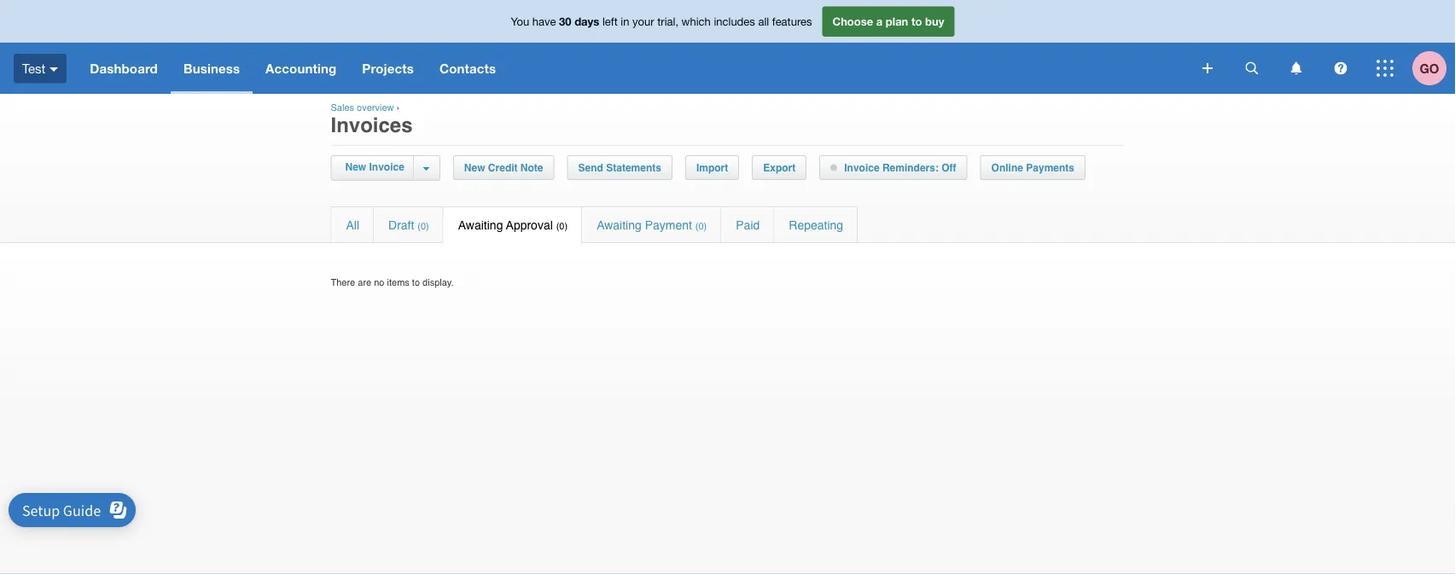 Task type: locate. For each thing, give the bounding box(es) containing it.
banner
[[0, 0, 1456, 94]]

to
[[912, 15, 923, 28], [412, 277, 420, 288]]

1 horizontal spatial new
[[464, 162, 485, 174]]

new
[[345, 161, 366, 173], [464, 162, 485, 174]]

(0) for awaiting payment
[[696, 221, 707, 231]]

to right the items
[[412, 277, 420, 288]]

online payments
[[992, 162, 1075, 174]]

awaiting for awaiting payment
[[597, 218, 642, 232]]

credit
[[488, 162, 518, 174]]

all
[[346, 218, 360, 232]]

(0) inside awaiting approval (0)
[[556, 221, 568, 231]]

invoice
[[369, 161, 405, 173], [845, 162, 880, 174]]

are
[[358, 277, 372, 288]]

new for new credit note
[[464, 162, 485, 174]]

2 horizontal spatial (0)
[[696, 221, 707, 231]]

(0)
[[418, 221, 429, 231], [556, 221, 568, 231], [696, 221, 707, 231]]

(0) inside awaiting payment (0)
[[696, 221, 707, 231]]

new credit note
[[464, 162, 544, 174]]

new invoice
[[345, 161, 405, 173]]

3 (0) from the left
[[696, 221, 707, 231]]

1 horizontal spatial awaiting
[[597, 218, 642, 232]]

invoice left "reminders:"
[[845, 162, 880, 174]]

new down invoices
[[345, 161, 366, 173]]

in
[[621, 15, 630, 28]]

accounting
[[266, 61, 337, 76]]

1 new from the left
[[345, 161, 366, 173]]

1 horizontal spatial svg image
[[1246, 62, 1259, 75]]

0 vertical spatial to
[[912, 15, 923, 28]]

buy
[[926, 15, 945, 28]]

0 horizontal spatial (0)
[[418, 221, 429, 231]]

1 invoice from the left
[[369, 161, 405, 173]]

dashboard
[[90, 61, 158, 76]]

navigation
[[77, 43, 1191, 94]]

0 horizontal spatial invoice
[[369, 161, 405, 173]]

2 awaiting from the left
[[597, 218, 642, 232]]

awaiting left approval
[[458, 218, 503, 232]]

1 (0) from the left
[[418, 221, 429, 231]]

have
[[533, 15, 556, 28]]

1 vertical spatial to
[[412, 277, 420, 288]]

1 horizontal spatial (0)
[[556, 221, 568, 231]]

2 invoice from the left
[[845, 162, 880, 174]]

navigation containing dashboard
[[77, 43, 1191, 94]]

awaiting
[[458, 218, 503, 232], [597, 218, 642, 232]]

invoice inside the new invoice link
[[369, 161, 405, 173]]

new invoice link
[[341, 156, 413, 179]]

(0) right 'draft'
[[418, 221, 429, 231]]

2 (0) from the left
[[556, 221, 568, 231]]

1 horizontal spatial invoice
[[845, 162, 880, 174]]

online
[[992, 162, 1024, 174]]

there
[[331, 277, 355, 288]]

contacts
[[440, 61, 496, 76]]

1 horizontal spatial to
[[912, 15, 923, 28]]

new credit note link
[[454, 156, 554, 179]]

invoice reminders:                                  off link
[[821, 156, 967, 179]]

your
[[633, 15, 655, 28]]

0 horizontal spatial new
[[345, 161, 366, 173]]

awaiting left payment
[[597, 218, 642, 232]]

invoice reminders:                                  off
[[845, 162, 957, 174]]

invoices
[[331, 113, 413, 137]]

paid
[[736, 218, 760, 232]]

sales overview link
[[331, 102, 394, 113]]

new left credit
[[464, 162, 485, 174]]

svg image
[[1246, 62, 1259, 75], [1335, 62, 1348, 75], [50, 67, 58, 72]]

features
[[773, 15, 812, 28]]

1 awaiting from the left
[[458, 218, 503, 232]]

0 horizontal spatial awaiting
[[458, 218, 503, 232]]

contacts button
[[427, 43, 509, 94]]

new for new invoice
[[345, 161, 366, 173]]

invoice down invoices
[[369, 161, 405, 173]]

to left buy
[[912, 15, 923, 28]]

go button
[[1413, 43, 1456, 94]]

choose a plan to buy
[[833, 15, 945, 28]]

trial,
[[658, 15, 679, 28]]

paid link
[[722, 207, 774, 243]]

(0) right approval
[[556, 221, 568, 231]]

draft
[[389, 218, 414, 232]]

2 horizontal spatial svg image
[[1335, 62, 1348, 75]]

online payments link
[[982, 156, 1085, 179]]

(0) right payment
[[696, 221, 707, 231]]

payments
[[1027, 162, 1075, 174]]

svg image
[[1377, 60, 1394, 77], [1292, 62, 1303, 75], [1203, 63, 1213, 73]]

0 horizontal spatial svg image
[[50, 67, 58, 72]]

note
[[521, 162, 544, 174]]

1 horizontal spatial svg image
[[1292, 62, 1303, 75]]

days
[[575, 15, 600, 28]]

2 new from the left
[[464, 162, 485, 174]]

no
[[374, 277, 385, 288]]

test
[[22, 61, 45, 76]]



Task type: vqa. For each thing, say whether or not it's contained in the screenshot.
heading
no



Task type: describe. For each thing, give the bounding box(es) containing it.
projects button
[[349, 43, 427, 94]]

repeating
[[789, 218, 844, 232]]

display.
[[423, 277, 454, 288]]

(0) inside draft (0)
[[418, 221, 429, 231]]

import
[[697, 162, 729, 174]]

go
[[1420, 61, 1440, 76]]

projects
[[362, 61, 414, 76]]

business
[[184, 61, 240, 76]]

reminders:
[[883, 162, 939, 174]]

you have 30 days left in your trial, which includes all features
[[511, 15, 812, 28]]

awaiting payment (0)
[[597, 218, 707, 232]]

banner containing dashboard
[[0, 0, 1456, 94]]

0 horizontal spatial to
[[412, 277, 420, 288]]

overview
[[357, 102, 394, 113]]

test button
[[0, 43, 77, 94]]

a
[[877, 15, 883, 28]]

sales overview › invoices
[[331, 102, 413, 137]]

invoice inside 'invoice reminders:                                  off' link
[[845, 162, 880, 174]]

plan
[[886, 15, 909, 28]]

approval
[[506, 218, 553, 232]]

30
[[559, 15, 572, 28]]

send statements
[[579, 162, 662, 174]]

›
[[397, 102, 400, 113]]

all link
[[332, 207, 373, 243]]

items
[[387, 277, 410, 288]]

includes
[[714, 15, 756, 28]]

off
[[942, 162, 957, 174]]

send
[[579, 162, 604, 174]]

statements
[[606, 162, 662, 174]]

choose
[[833, 15, 874, 28]]

all
[[759, 15, 770, 28]]

accounting button
[[253, 43, 349, 94]]

you
[[511, 15, 530, 28]]

export
[[764, 162, 796, 174]]

left
[[603, 15, 618, 28]]

payment
[[645, 218, 692, 232]]

repeating link
[[775, 207, 858, 243]]

awaiting approval (0)
[[458, 218, 568, 232]]

import link
[[686, 156, 739, 179]]

there are no items to display.
[[331, 277, 454, 288]]

2 horizontal spatial svg image
[[1377, 60, 1394, 77]]

send statements link
[[568, 156, 672, 179]]

0 horizontal spatial svg image
[[1203, 63, 1213, 73]]

business button
[[171, 43, 253, 94]]

sales
[[331, 102, 354, 113]]

awaiting for awaiting approval
[[458, 218, 503, 232]]

which
[[682, 15, 711, 28]]

draft (0)
[[389, 218, 429, 232]]

export link
[[753, 156, 806, 179]]

(0) for awaiting approval
[[556, 221, 568, 231]]

svg image inside test popup button
[[50, 67, 58, 72]]

dashboard link
[[77, 43, 171, 94]]



